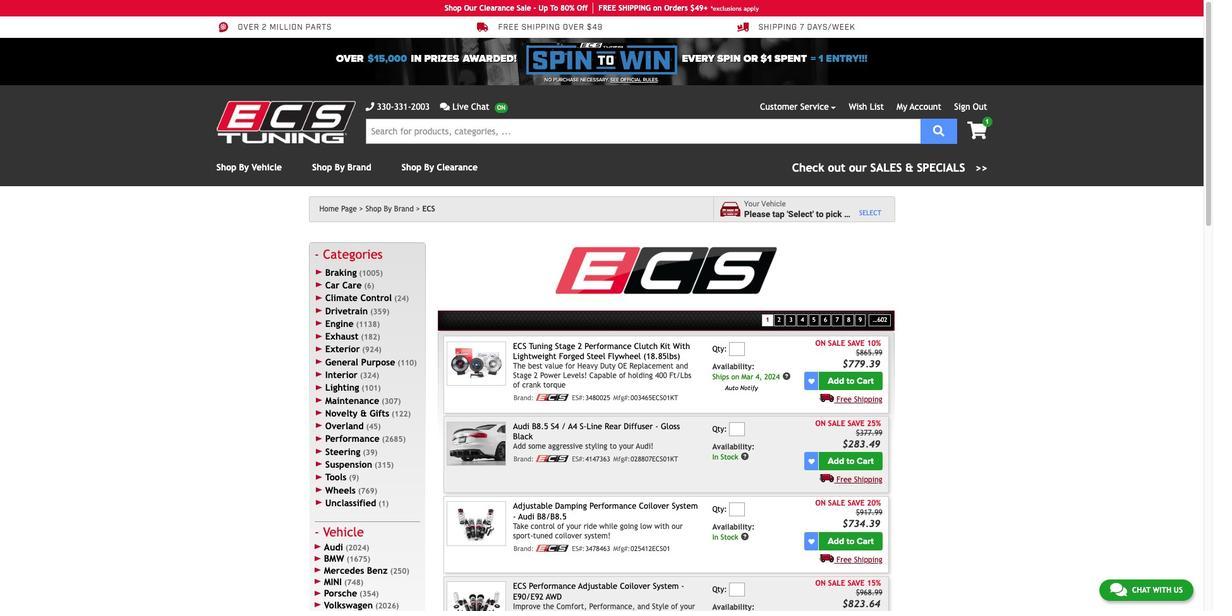 Task type: locate. For each thing, give the bounding box(es) containing it.
over left million
[[238, 23, 260, 32]]

1 horizontal spatial your
[[619, 443, 634, 451]]

0 vertical spatial stock
[[721, 453, 739, 462]]

0 horizontal spatial &
[[361, 408, 367, 419]]

None text field
[[730, 583, 745, 597]]

sale for $734.39
[[828, 500, 846, 508]]

shipping up 25%
[[854, 396, 883, 405]]

2 vertical spatial audi
[[324, 542, 343, 553]]

cart for $734.39
[[857, 537, 874, 547]]

with right kit
[[673, 342, 690, 351]]

free shipping for $779.39
[[837, 396, 883, 405]]

add to wish list image for $734.39
[[809, 539, 815, 545]]

free shipping for $283.49
[[837, 476, 883, 485]]

1 free shipping from the top
[[837, 396, 883, 405]]

on up auto
[[732, 373, 740, 382]]

(354)
[[360, 591, 379, 599]]

brand: for $779.39
[[514, 395, 534, 402]]

sale up $823.64
[[828, 580, 846, 589]]

2 stock from the top
[[721, 533, 739, 542]]

coilover inside adjustable damping performance coilover system - audi b8/b8.5 take control of your ride while going low with our sport-tuned coilover system!
[[639, 502, 670, 512]]

comments image left chat with us
[[1110, 583, 1128, 598]]

2 mfg#: from the top
[[614, 456, 630, 463]]

2 free shipping image from the top
[[820, 554, 835, 563]]

1 sale from the top
[[828, 339, 846, 348]]

brand: down some
[[514, 456, 534, 463]]

add down black in the bottom left of the page
[[513, 443, 526, 451]]

1 vertical spatial in
[[713, 533, 719, 542]]

1 vertical spatial cart
[[857, 456, 874, 467]]

7 left 8
[[836, 317, 839, 324]]

to for $283.49
[[847, 456, 855, 467]]

0 vertical spatial coilover
[[639, 502, 670, 512]]

vehicle
[[252, 162, 282, 173], [762, 200, 786, 209], [323, 525, 364, 540]]

ecs - corporate logo image down torque
[[536, 395, 569, 402]]

7 left days/week
[[800, 23, 805, 32]]

5 link
[[809, 315, 820, 326]]

specials
[[917, 161, 966, 174]]

car
[[325, 280, 340, 291]]

sales
[[871, 161, 902, 174]]

save inside on sale save 25% $377.99 $283.49
[[848, 419, 865, 428]]

unclassified
[[325, 498, 376, 509]]

0 horizontal spatial brand
[[348, 162, 371, 173]]

2 add to cart from the top
[[828, 456, 874, 467]]

sale inside on sale save 25% $377.99 $283.49
[[828, 419, 846, 428]]

in left question sign icon
[[713, 533, 719, 542]]

save inside "on sale save 20% $917.99 $734.39"
[[848, 500, 865, 508]]

vehicle down ecs tuning image
[[252, 162, 282, 173]]

0 horizontal spatial 7
[[800, 23, 805, 32]]

/
[[562, 422, 566, 431]]

on inside on sale save 25% $377.99 $283.49
[[816, 419, 826, 428]]

adjustable down '3478463'
[[578, 582, 618, 592]]

1 qty: from the top
[[713, 345, 727, 354]]

1 vertical spatial add to cart button
[[819, 453, 883, 471]]

wheels
[[325, 485, 356, 496]]

0 horizontal spatial comments image
[[440, 102, 450, 111]]

0 vertical spatial with
[[673, 342, 690, 351]]

save for $283.49
[[848, 419, 865, 428]]

- left "gloss"
[[656, 422, 659, 431]]

save up $865.99
[[848, 339, 865, 348]]

2003
[[411, 102, 430, 112]]

0 vertical spatial your
[[619, 443, 634, 451]]

free right free shipping icon
[[837, 396, 852, 405]]

a4
[[568, 422, 577, 431]]

1 add to cart button from the top
[[819, 372, 883, 391]]

3 availability: from the top
[[713, 523, 755, 532]]

add to cart button for $283.49
[[819, 453, 883, 471]]

ecs inside ecs performance adjustable coilover system - e90/e92 awd
[[513, 582, 527, 592]]

$917.99
[[856, 509, 883, 518]]

0 vertical spatial in
[[713, 453, 719, 462]]

0 vertical spatial brand:
[[514, 395, 534, 402]]

add to wish list image
[[809, 378, 815, 385], [809, 459, 815, 465], [809, 539, 815, 545]]

1 vertical spatial shop by brand
[[366, 205, 414, 214]]

0 horizontal spatial 1
[[766, 317, 770, 324]]

save up $968.99 on the bottom right
[[848, 580, 865, 589]]

audi up the bmw in the left bottom of the page
[[324, 542, 343, 553]]

save up the $377.99
[[848, 419, 865, 428]]

free shipping up 25%
[[837, 396, 883, 405]]

question sign image for ships on mar 4, 2024
[[782, 372, 791, 381]]

free shipping over $49
[[498, 23, 603, 32]]

0 vertical spatial chat
[[471, 102, 490, 112]]

sale down 7 link
[[828, 339, 846, 348]]

1 vertical spatial stock
[[721, 533, 739, 542]]

over for over $15,000 in prizes
[[336, 52, 364, 65]]

1 vertical spatial vehicle
[[762, 200, 786, 209]]

by for shop by brand link corresponding to shop by vehicle
[[335, 162, 345, 173]]

by for shop by vehicle link
[[239, 162, 249, 173]]

1 vertical spatial free shipping
[[837, 476, 883, 485]]

1 cart from the top
[[857, 376, 874, 387]]

2 vertical spatial cart
[[857, 537, 874, 547]]

1 horizontal spatial clearance
[[480, 4, 515, 13]]

save
[[848, 339, 865, 348], [848, 419, 865, 428], [848, 500, 865, 508], [848, 580, 865, 589]]

1 horizontal spatial &
[[906, 161, 914, 174]]

1 horizontal spatial with
[[673, 342, 690, 351]]

and
[[676, 362, 688, 371]]

0 vertical spatial system
[[672, 502, 698, 512]]

on inside "on sale save 20% $917.99 $734.39"
[[816, 500, 826, 508]]

1 vertical spatial stage
[[513, 372, 532, 381]]

3 qty: from the top
[[713, 505, 727, 514]]

on left 20%
[[816, 500, 826, 508]]

1 on from the top
[[816, 339, 826, 348]]

shop by brand link for home page
[[366, 205, 420, 214]]

shop by brand link right page
[[366, 205, 420, 214]]

on inside availability: ships on mar 4, 2024
[[732, 373, 740, 382]]

clearance down live
[[437, 162, 478, 173]]

system inside adjustable damping performance coilover system - audi b8/b8.5 take control of your ride while going low with our sport-tuned coilover system!
[[672, 502, 698, 512]]

3 brand: from the top
[[514, 546, 534, 553]]

(182)
[[361, 333, 380, 342]]

coilover
[[639, 502, 670, 512], [620, 582, 651, 592]]

shop by brand for shop by vehicle
[[312, 162, 371, 173]]

1 right =
[[819, 52, 824, 65]]

2 horizontal spatial vehicle
[[762, 200, 786, 209]]

damping
[[555, 502, 587, 512]]

mfg#: right 4147363
[[614, 456, 630, 463]]

brand: down sport-
[[514, 546, 534, 553]]

2 vertical spatial es#:
[[572, 546, 585, 553]]

add to cart for $283.49
[[828, 456, 874, 467]]

on down 6 link
[[816, 339, 826, 348]]

with
[[673, 342, 690, 351], [655, 523, 670, 532], [1153, 587, 1172, 595]]

2 down best
[[534, 372, 538, 381]]

3 save from the top
[[848, 500, 865, 508]]

your up coilover
[[567, 523, 582, 532]]

2 availability: in stock from the top
[[713, 523, 755, 542]]

ft/lbs
[[670, 372, 692, 381]]

*exclusions
[[711, 5, 742, 12]]

cart down $283.49
[[857, 456, 874, 467]]

1
[[819, 52, 824, 65], [986, 118, 989, 125], [766, 317, 770, 324]]

(250)
[[390, 567, 410, 576]]

2 es#: from the top
[[572, 456, 585, 463]]

4 on from the top
[[816, 580, 826, 589]]

availability: up question sign icon
[[713, 523, 755, 532]]

1 horizontal spatial question sign image
[[782, 372, 791, 381]]

1 vertical spatial 1 link
[[762, 315, 773, 326]]

coilover down es#: 3478463 mfg#: 025412ecs01
[[620, 582, 651, 592]]

2 cart from the top
[[857, 456, 874, 467]]

3 es#: from the top
[[572, 546, 585, 553]]

0 horizontal spatial clearance
[[437, 162, 478, 173]]

2 vertical spatial brand:
[[514, 546, 534, 553]]

0 horizontal spatial over
[[238, 23, 260, 32]]

0 horizontal spatial with
[[655, 523, 670, 532]]

cart down the $734.39
[[857, 537, 874, 547]]

1 horizontal spatial 7
[[836, 317, 839, 324]]

by right page
[[384, 205, 392, 214]]

question sign image
[[782, 372, 791, 381], [741, 453, 750, 461]]

to down the $734.39
[[847, 537, 855, 547]]

to
[[550, 4, 558, 13]]

3 add to cart from the top
[[828, 537, 874, 547]]

(9)
[[349, 474, 359, 483]]

shop by brand up home page link
[[312, 162, 371, 173]]

0 vertical spatial free shipping
[[837, 396, 883, 405]]

3480025
[[586, 395, 611, 402]]

None text field
[[730, 342, 745, 356], [730, 423, 745, 437], [730, 503, 745, 517], [730, 342, 745, 356], [730, 423, 745, 437], [730, 503, 745, 517]]

1 vertical spatial comments image
[[1110, 583, 1128, 598]]

see
[[611, 77, 619, 83]]

(324)
[[360, 372, 379, 381]]

1 vertical spatial es#:
[[572, 456, 585, 463]]

0 vertical spatial 7
[[800, 23, 805, 32]]

0 vertical spatial add to wish list image
[[809, 378, 815, 385]]

(1005)
[[359, 269, 383, 278]]

1 horizontal spatial chat
[[1133, 587, 1151, 595]]

4 sale from the top
[[828, 580, 846, 589]]

3 add to wish list image from the top
[[809, 539, 815, 545]]

0 vertical spatial availability: in stock
[[713, 443, 755, 462]]

1 availability: from the top
[[713, 363, 755, 372]]

2 vertical spatial ecs - corporate logo image
[[536, 546, 569, 553]]

brand: for $283.49
[[514, 456, 534, 463]]

0 vertical spatial audi
[[513, 422, 530, 431]]

coilover inside ecs performance adjustable coilover system - e90/e92 awd
[[620, 582, 651, 592]]

2 sale from the top
[[828, 419, 846, 428]]

qty: for $779.39
[[713, 345, 727, 354]]

1 horizontal spatial vehicle
[[323, 525, 364, 540]]

0 vertical spatial mfg#:
[[614, 395, 630, 402]]

4 qty: from the top
[[713, 586, 727, 594]]

2 qty: from the top
[[713, 425, 727, 434]]

2 brand: from the top
[[514, 456, 534, 463]]

(1138)
[[356, 320, 380, 329]]

es#3480025 - 003465ecs01kt -  ecs tuning stage 2 performance clutch kit with lightweight forged steel flywheel (18.85lbs) - the best value for heavy duty oe replacement and stage 2 power levels! capable of holding 400 ft/lbs of crank torque - ecs - audi volkswagen image
[[447, 342, 506, 386]]

2 left million
[[262, 23, 267, 32]]

wish
[[849, 102, 868, 112]]

on down free shipping icon
[[816, 419, 826, 428]]

1 vertical spatial availability: in stock
[[713, 523, 755, 542]]

0 horizontal spatial your
[[567, 523, 582, 532]]

add to cart button down the $779.39
[[819, 372, 883, 391]]

2 vertical spatial of
[[557, 523, 564, 532]]

necessary.
[[580, 77, 609, 83]]

1 es#: from the top
[[572, 395, 585, 402]]

availability: for $283.49
[[713, 443, 755, 452]]

2 free shipping from the top
[[837, 476, 883, 485]]

(39)
[[363, 449, 378, 457]]

your
[[744, 200, 760, 209]]

your inside adjustable damping performance coilover system - audi b8/b8.5 take control of your ride while going low with our sport-tuned coilover system!
[[567, 523, 582, 532]]

1 horizontal spatial 1 link
[[958, 117, 993, 141]]

question sign image
[[741, 533, 750, 542]]

1 add to cart from the top
[[828, 376, 874, 387]]

comments image inside live chat link
[[440, 102, 450, 111]]

2 add to wish list image from the top
[[809, 459, 815, 465]]

save inside 'on sale save 10% $865.99 $779.39'
[[848, 339, 865, 348]]

free up "on sale save 20% $917.99 $734.39"
[[837, 476, 852, 485]]

free shipping image
[[820, 474, 835, 483], [820, 554, 835, 563]]

on
[[816, 339, 826, 348], [816, 419, 826, 428], [816, 500, 826, 508], [816, 580, 826, 589]]

audi
[[513, 422, 530, 431], [519, 512, 535, 522], [324, 542, 343, 553]]

Search text field
[[366, 119, 921, 144]]

4 save from the top
[[848, 580, 865, 589]]

sale inside 'on sale save 10% $865.99 $779.39'
[[828, 339, 846, 348]]

1 brand: from the top
[[514, 395, 534, 402]]

official
[[621, 77, 642, 83]]

sale up the $734.39
[[828, 500, 846, 508]]

(101)
[[362, 384, 381, 393]]

- left up
[[534, 4, 536, 13]]

ecs up e90/e92 on the left bottom
[[513, 582, 527, 592]]

levels!
[[563, 372, 587, 381]]

2 up forged
[[578, 342, 582, 351]]

1 add to wish list image from the top
[[809, 378, 815, 385]]

1 vertical spatial system
[[653, 582, 679, 592]]

0 vertical spatial comments image
[[440, 102, 450, 111]]

shipping for $283.49
[[854, 476, 883, 485]]

2 vertical spatial with
[[1153, 587, 1172, 595]]

chat left us
[[1133, 587, 1151, 595]]

sign out link
[[955, 102, 988, 112]]

no purchase necessary. see official rules .
[[545, 77, 659, 83]]

2 vertical spatial mfg#:
[[614, 546, 630, 553]]

2 on from the top
[[816, 419, 826, 428]]

0 vertical spatial add to cart button
[[819, 372, 883, 391]]

'select'
[[787, 209, 814, 219]]

0 vertical spatial ecs
[[422, 205, 435, 214]]

1 free shipping image from the top
[[820, 474, 835, 483]]

comments image
[[440, 102, 450, 111], [1110, 583, 1128, 598]]

on left 15%
[[816, 580, 826, 589]]

shop our clearance sale - up to 80% off link
[[445, 3, 594, 14]]

my
[[897, 102, 908, 112]]

1 vertical spatial of
[[513, 381, 520, 390]]

free shipping image up "on sale save 20% $917.99 $734.39"
[[820, 474, 835, 483]]

1 availability: in stock from the top
[[713, 443, 755, 462]]

stage up forged
[[555, 342, 575, 351]]

mfg#: right 3480025
[[614, 395, 630, 402]]

(6)
[[364, 282, 375, 291]]

1 left 2 link
[[766, 317, 770, 324]]

1 horizontal spatial adjustable
[[578, 582, 618, 592]]

1 vertical spatial brand
[[394, 205, 414, 214]]

by for shop by clearance link
[[424, 162, 434, 173]]

2 availability: from the top
[[713, 443, 755, 452]]

0 vertical spatial shop by brand
[[312, 162, 371, 173]]

adjustable up b8/b8.5
[[513, 502, 553, 512]]

- down our
[[682, 582, 685, 592]]

3 ecs - corporate logo image from the top
[[536, 546, 569, 553]]

by down ecs tuning image
[[239, 162, 249, 173]]

ecs tuning image
[[216, 101, 356, 143]]

1 ecs - corporate logo image from the top
[[536, 395, 569, 402]]

performance inside ecs performance adjustable coilover system - e90/e92 awd
[[529, 582, 576, 592]]

0 vertical spatial stage
[[555, 342, 575, 351]]

1 horizontal spatial comments image
[[1110, 583, 1128, 598]]

1 vertical spatial mfg#:
[[614, 456, 630, 463]]

availability: down auto
[[713, 443, 755, 452]]

over left $15,000
[[336, 52, 364, 65]]

some
[[528, 443, 546, 451]]

- up take
[[513, 512, 516, 522]]

add up free shipping icon
[[828, 376, 845, 387]]

2 save from the top
[[848, 419, 865, 428]]

audi b8.5 s4 / a4 s-line rear diffuser - gloss black add some aggressive styling to your audi!
[[513, 422, 680, 451]]

add to cart button for $779.39
[[819, 372, 883, 391]]

availability: in stock for $283.49
[[713, 443, 755, 462]]

1 horizontal spatial brand
[[394, 205, 414, 214]]

purchase
[[553, 77, 579, 83]]

coilover up low
[[639, 502, 670, 512]]

sale
[[828, 339, 846, 348], [828, 419, 846, 428], [828, 500, 846, 508], [828, 580, 846, 589]]

2 in from the top
[[713, 533, 719, 542]]

on inside 'on sale save 10% $865.99 $779.39'
[[816, 339, 826, 348]]

3 free shipping from the top
[[837, 556, 883, 565]]

audi up black in the bottom left of the page
[[513, 422, 530, 431]]

by down 2003
[[424, 162, 434, 173]]

shop by vehicle link
[[216, 162, 282, 173]]

3 link
[[786, 315, 797, 326]]

sale inside "on sale save 20% $917.99 $734.39"
[[828, 500, 846, 508]]

availability: inside availability: ships on mar 4, 2024
[[713, 363, 755, 372]]

1 vertical spatial your
[[567, 523, 582, 532]]

2 horizontal spatial of
[[619, 372, 626, 381]]

1 in from the top
[[713, 453, 719, 462]]

qty:
[[713, 345, 727, 354], [713, 425, 727, 434], [713, 505, 727, 514], [713, 586, 727, 594]]

9 link
[[855, 315, 866, 326]]

by for shop by brand link for home page
[[384, 205, 392, 214]]

0 vertical spatial vehicle
[[252, 162, 282, 173]]

add to cart down the $779.39
[[828, 376, 874, 387]]

1 vertical spatial chat
[[1133, 587, 1151, 595]]

1 mfg#: from the top
[[614, 395, 630, 402]]

stage down the
[[513, 372, 532, 381]]

wish list
[[849, 102, 884, 112]]

black
[[513, 432, 533, 442]]

cart for $283.49
[[857, 456, 874, 467]]

3 on from the top
[[816, 500, 826, 508]]

2 horizontal spatial 1
[[986, 118, 989, 125]]

0 horizontal spatial 1 link
[[762, 315, 773, 326]]

or
[[744, 52, 758, 65]]

adjustable inside adjustable damping performance coilover system - audi b8/b8.5 take control of your ride while going low with our sport-tuned coilover system!
[[513, 502, 553, 512]]

3 mfg#: from the top
[[614, 546, 630, 553]]

add to cart button for $734.39
[[819, 533, 883, 551]]

0 vertical spatial adjustable
[[513, 502, 553, 512]]

es#: for $734.39
[[572, 546, 585, 553]]

availability: in stock for $734.39
[[713, 523, 755, 542]]

shipping up 20%
[[854, 476, 883, 485]]

system inside ecs performance adjustable coilover system - e90/e92 awd
[[653, 582, 679, 592]]

to down the $779.39
[[847, 376, 855, 387]]

to down $283.49
[[847, 456, 855, 467]]

ecs - corporate logo image
[[536, 395, 569, 402], [536, 456, 569, 463], [536, 546, 569, 553]]

0 vertical spatial over
[[238, 23, 260, 32]]

a
[[844, 209, 849, 219]]

out
[[973, 102, 988, 112]]

1 horizontal spatial on
[[732, 373, 740, 382]]

-
[[534, 4, 536, 13], [656, 422, 659, 431], [513, 512, 516, 522], [682, 582, 685, 592]]

shipping up every spin or $1 spent = 1 entry!!!
[[759, 23, 798, 32]]

performance up awd
[[529, 582, 576, 592]]

replacement
[[630, 362, 674, 371]]

to left pick
[[816, 209, 824, 219]]

comments image left live
[[440, 102, 450, 111]]

1 vertical spatial coilover
[[620, 582, 651, 592]]

3 cart from the top
[[857, 537, 874, 547]]

shipping for $734.39
[[854, 556, 883, 565]]

7 inside 'link'
[[800, 23, 805, 32]]

free shipping for $734.39
[[837, 556, 883, 565]]

2 vertical spatial add to cart
[[828, 537, 874, 547]]

s4
[[551, 422, 559, 431]]

comments image inside chat with us link
[[1110, 583, 1128, 598]]

free shipping
[[837, 396, 883, 405], [837, 476, 883, 485], [837, 556, 883, 565]]

performance up while
[[590, 502, 637, 512]]

ecs down shop by clearance link
[[422, 205, 435, 214]]

0 vertical spatial es#:
[[572, 395, 585, 402]]

performance up steel
[[585, 342, 632, 351]]

shop our clearance sale - up to 80% off
[[445, 4, 588, 13]]

1 horizontal spatial of
[[557, 523, 564, 532]]

shipping inside 'link'
[[759, 23, 798, 32]]

400
[[655, 372, 667, 381]]

0 horizontal spatial stage
[[513, 372, 532, 381]]

brand: down crank
[[514, 395, 534, 402]]

with left us
[[1153, 587, 1172, 595]]

vehicle up tap
[[762, 200, 786, 209]]

1 link left 2 link
[[762, 315, 773, 326]]

1 vertical spatial adjustable
[[578, 582, 618, 592]]

brand down shop by clearance link
[[394, 205, 414, 214]]

by up home page link
[[335, 162, 345, 173]]

es#: left 3480025
[[572, 395, 585, 402]]

ecs inside ecs tuning stage 2 performance clutch kit with lightweight forged steel flywheel (18.85lbs) the best value for heavy duty oe replacement and stage 2 power levels! capable of holding 400 ft/lbs of crank torque
[[513, 342, 527, 351]]

2 add to cart button from the top
[[819, 453, 883, 471]]

& left gifts
[[361, 408, 367, 419]]

clutch
[[634, 342, 658, 351]]

1 vertical spatial over
[[336, 52, 364, 65]]

on sale save 10% $865.99 $779.39
[[816, 339, 883, 370]]

auto notify
[[725, 385, 758, 392]]

of
[[619, 372, 626, 381], [513, 381, 520, 390], [557, 523, 564, 532]]

chat right live
[[471, 102, 490, 112]]

add to cart button down the $734.39
[[819, 533, 883, 551]]

please
[[744, 209, 771, 219]]

0 vertical spatial question sign image
[[782, 372, 791, 381]]

sales & specials
[[871, 161, 966, 174]]

$823.64
[[843, 599, 881, 610]]

1 vertical spatial &
[[361, 408, 367, 419]]

1 vertical spatial question sign image
[[741, 453, 750, 461]]

shop by clearance
[[402, 162, 478, 173]]

to right styling
[[610, 443, 617, 451]]

audi inside vehicle audi (2024) bmw (1675) mercedes benz (250) mini (748) porsche (354) volkswagen (2026)
[[324, 542, 343, 553]]

save for $779.39
[[848, 339, 865, 348]]

clearance for our
[[480, 4, 515, 13]]

3 add to cart button from the top
[[819, 533, 883, 551]]

& right 'sales'
[[906, 161, 914, 174]]

1 stock from the top
[[721, 453, 739, 462]]

2 vertical spatial add to cart button
[[819, 533, 883, 551]]

0 horizontal spatial of
[[513, 381, 520, 390]]

1 vertical spatial availability:
[[713, 443, 755, 452]]

of left crank
[[513, 381, 520, 390]]

sport-
[[513, 532, 533, 541]]

free for $734.39
[[837, 556, 852, 565]]

1 horizontal spatial over
[[336, 52, 364, 65]]

free
[[498, 23, 519, 32], [837, 396, 852, 405], [837, 476, 852, 485], [837, 556, 852, 565]]

shop by brand right page
[[366, 205, 414, 214]]

heavy
[[578, 362, 598, 371]]

3 sale from the top
[[828, 500, 846, 508]]

=
[[811, 52, 816, 65]]

1 vertical spatial free shipping image
[[820, 554, 835, 563]]

1 save from the top
[[848, 339, 865, 348]]

(315)
[[375, 461, 394, 470]]

0 vertical spatial shop by brand link
[[312, 162, 371, 173]]

2 ecs - corporate logo image from the top
[[536, 456, 569, 463]]

shop by brand link up home page link
[[312, 162, 371, 173]]

1 vertical spatial on
[[732, 373, 740, 382]]

add down "on sale save 20% $917.99 $734.39"
[[828, 537, 845, 547]]

es#: down coilover
[[572, 546, 585, 553]]

1 vertical spatial add to cart
[[828, 456, 874, 467]]

cart down the $779.39
[[857, 376, 874, 387]]

ecs - corporate logo image for $734.39
[[536, 546, 569, 553]]

sale down free shipping icon
[[828, 419, 846, 428]]

free shipping up 20%
[[837, 476, 883, 485]]

system
[[672, 502, 698, 512], [653, 582, 679, 592]]

vehicle inside your vehicle please tap 'select' to pick a vehicle
[[762, 200, 786, 209]]

performance down overland at bottom left
[[325, 434, 380, 445]]

1 down out
[[986, 118, 989, 125]]

sale for $283.49
[[828, 419, 846, 428]]

clearance right our
[[480, 4, 515, 13]]

0 horizontal spatial adjustable
[[513, 502, 553, 512]]

your up es#: 4147363 mfg#: 028807ecs01kt
[[619, 443, 634, 451]]

2 vertical spatial ecs
[[513, 582, 527, 592]]

2 vertical spatial add to wish list image
[[809, 539, 815, 545]]

system up our
[[672, 502, 698, 512]]



Task type: vqa. For each thing, say whether or not it's contained in the screenshot.
all
no



Task type: describe. For each thing, give the bounding box(es) containing it.
2 vertical spatial 1
[[766, 317, 770, 324]]

add inside the audi b8.5 s4 / a4 s-line rear diffuser - gloss black add some aggressive styling to your audi!
[[513, 443, 526, 451]]

customer service
[[760, 102, 829, 112]]

shipping for $779.39
[[854, 396, 883, 405]]

es#: 4147363 mfg#: 028807ecs01kt
[[572, 456, 678, 463]]

control
[[531, 523, 555, 532]]

4147363
[[586, 456, 611, 463]]

awd
[[546, 593, 562, 602]]

system for ecs performance adjustable coilover system - e90/e92 awd
[[653, 582, 679, 592]]

free inside free shipping over $49 link
[[498, 23, 519, 32]]

sale
[[517, 4, 531, 13]]

steel
[[587, 352, 606, 362]]

audi b8.5 s4 / a4 s-line rear diffuser - gloss black link
[[513, 422, 680, 442]]

brand for home page
[[394, 205, 414, 214]]

coilover for adjustable
[[620, 582, 651, 592]]

2 left the 3
[[778, 317, 781, 324]]

forged
[[559, 352, 584, 362]]

es#3478463 - 025412ecs01 - adjustable damping performance coilover system - audi b8/b8.5 - take control of your ride while going low with our sport-tuned coilover system! - ecs - audi image
[[447, 502, 506, 547]]

3478463
[[586, 546, 611, 553]]

chat with us
[[1133, 587, 1183, 595]]

stock for $734.39
[[721, 533, 739, 542]]

0 horizontal spatial on
[[653, 4, 662, 13]]

(2026)
[[375, 602, 399, 611]]

e90/e92
[[513, 593, 544, 602]]

$49+
[[691, 4, 708, 13]]

your inside the audi b8.5 s4 / a4 s-line rear diffuser - gloss black add some aggressive styling to your audi!
[[619, 443, 634, 451]]

on for $779.39
[[816, 339, 826, 348]]

performance inside adjustable damping performance coilover system - audi b8/b8.5 take control of your ride while going low with our sport-tuned coilover system!
[[590, 502, 637, 512]]

$377.99
[[856, 429, 883, 438]]

ships
[[713, 373, 729, 382]]

mfg#: for $779.39
[[614, 395, 630, 402]]

mini
[[324, 577, 342, 588]]

free for $283.49
[[837, 476, 852, 485]]

every
[[682, 52, 715, 65]]

add to wish list image for $283.49
[[809, 459, 815, 465]]

1 vertical spatial 1
[[986, 118, 989, 125]]

qty: for $734.39
[[713, 505, 727, 514]]

(2685)
[[382, 436, 406, 445]]

es#4147363 - 028807ecs01kt - audi b8.5 s4 / a4 s-line rear diffuser - gloss black - add some aggressive styling to your audi! - ecs - audi image
[[447, 422, 506, 467]]

& inside categories braking (1005) car care (6) climate control (24) drivetrain (359) engine (1138) exhaust (182) exterior (924) general purpose (110) interior (324) lighting (101) maintenance (307) novelty & gifts (122) overland (45) performance (2685) steering (39) suspension (315) tools (9) wheels (769) unclassified (1)
[[361, 408, 367, 419]]

system for adjustable damping performance coilover system - audi b8/b8.5 take control of your ride while going low with our sport-tuned coilover system!
[[672, 502, 698, 512]]

ship
[[619, 4, 634, 13]]

performance inside categories braking (1005) car care (6) climate control (24) drivetrain (359) engine (1138) exhaust (182) exterior (924) general purpose (110) interior (324) lighting (101) maintenance (307) novelty & gifts (122) overland (45) performance (2685) steering (39) suspension (315) tools (9) wheels (769) unclassified (1)
[[325, 434, 380, 445]]

performance inside ecs tuning stage 2 performance clutch kit with lightweight forged steel flywheel (18.85lbs) the best value for heavy duty oe replacement and stage 2 power levels! capable of holding 400 ft/lbs of crank torque
[[585, 342, 632, 351]]

free shipping image for $734.39
[[820, 554, 835, 563]]

free shipping over $49 link
[[477, 21, 603, 33]]

to inside the audi b8.5 s4 / a4 s-line rear diffuser - gloss black add some aggressive styling to your audi!
[[610, 443, 617, 451]]

on for $734.39
[[816, 500, 826, 508]]

80%
[[561, 4, 575, 13]]

025412ecs01
[[631, 546, 671, 553]]

on inside on sale save 15% $968.99 $823.64
[[816, 580, 826, 589]]

pick
[[826, 209, 842, 219]]

purpose
[[361, 357, 395, 368]]

mar
[[742, 373, 754, 382]]

audi inside the audi b8.5 s4 / a4 s-line rear diffuser - gloss black add some aggressive styling to your audi!
[[513, 422, 530, 431]]

suspension
[[325, 460, 372, 470]]

qty: for $283.49
[[713, 425, 727, 434]]

select
[[860, 209, 882, 217]]

live
[[453, 102, 469, 112]]

cart for $779.39
[[857, 376, 874, 387]]

over $15,000 in prizes
[[336, 52, 459, 65]]

in for $283.49
[[713, 453, 719, 462]]

(1)
[[379, 500, 389, 509]]

mercedes
[[324, 566, 364, 576]]

9
[[859, 317, 862, 324]]

ecs tuning 'spin to win' contest logo image
[[527, 43, 677, 75]]

2 horizontal spatial with
[[1153, 587, 1172, 595]]

add to cart for $779.39
[[828, 376, 874, 387]]

ecs for ecs
[[422, 205, 435, 214]]

to for $779.39
[[847, 376, 855, 387]]

my account
[[897, 102, 942, 112]]

million
[[270, 23, 303, 32]]

(307)
[[382, 397, 401, 406]]

ecs - corporate logo image for $779.39
[[536, 395, 569, 402]]

maintenance
[[325, 395, 379, 406]]

home
[[320, 205, 339, 214]]

- inside ecs performance adjustable coilover system - e90/e92 awd
[[682, 582, 685, 592]]

- inside adjustable damping performance coilover system - audi b8/b8.5 take control of your ride while going low with our sport-tuned coilover system!
[[513, 512, 516, 522]]

over for over 2 million parts
[[238, 23, 260, 32]]

availability: ships on mar 4, 2024
[[713, 363, 780, 382]]

mfg#: for $283.49
[[614, 456, 630, 463]]

lighting
[[325, 383, 359, 393]]

es#: for $283.49
[[572, 456, 585, 463]]

add to wish list image for $779.39
[[809, 378, 815, 385]]

of inside adjustable damping performance coilover system - audi b8/b8.5 take control of your ride while going low with our sport-tuned coilover system!
[[557, 523, 564, 532]]

with inside ecs tuning stage 2 performance clutch kit with lightweight forged steel flywheel (18.85lbs) the best value for heavy duty oe replacement and stage 2 power levels! capable of holding 400 ft/lbs of crank torque
[[673, 342, 690, 351]]

availability: for $734.39
[[713, 523, 755, 532]]

stock for $283.49
[[721, 453, 739, 462]]

- inside the audi b8.5 s4 / a4 s-line rear diffuser - gloss black add some aggressive styling to your audi!
[[656, 422, 659, 431]]

over 2 million parts link
[[216, 21, 332, 33]]

audi inside adjustable damping performance coilover system - audi b8/b8.5 take control of your ride while going low with our sport-tuned coilover system!
[[519, 512, 535, 522]]

capable
[[590, 372, 617, 381]]

prizes
[[424, 52, 459, 65]]

shop by brand for home page
[[366, 205, 414, 214]]

free shipping image
[[820, 394, 835, 403]]

categories braking (1005) car care (6) climate control (24) drivetrain (359) engine (1138) exhaust (182) exterior (924) general purpose (110) interior (324) lighting (101) maintenance (307) novelty & gifts (122) overland (45) performance (2685) steering (39) suspension (315) tools (9) wheels (769) unclassified (1)
[[323, 247, 417, 509]]

over 2 million parts
[[238, 23, 332, 32]]

system!
[[585, 532, 611, 541]]

see official rules link
[[611, 76, 658, 84]]

question sign image for in stock
[[741, 453, 750, 461]]

spin
[[718, 52, 741, 65]]

our
[[464, 4, 477, 13]]

phone image
[[366, 102, 374, 111]]

ecs for ecs performance adjustable coilover system - e90/e92 awd
[[513, 582, 527, 592]]

shipping 7 days/week
[[759, 23, 856, 32]]

add to cart for $734.39
[[828, 537, 874, 547]]

kit
[[661, 342, 671, 351]]

sign
[[955, 102, 971, 112]]

benz
[[367, 566, 388, 576]]

$734.39
[[843, 519, 881, 530]]

care
[[342, 280, 362, 291]]

vehicle inside vehicle audi (2024) bmw (1675) mercedes benz (250) mini (748) porsche (354) volkswagen (2026)
[[323, 525, 364, 540]]

*exclusions apply link
[[711, 3, 759, 13]]

while
[[600, 523, 618, 532]]

es#4000582 - 029310ecs01 - ecs performance adjustable coilover system - e90/e92 awd - improve the comfort, performance, and style of your e90! - ecs - bmw image
[[447, 582, 506, 612]]

aggressive
[[548, 443, 583, 451]]

audi!
[[636, 443, 654, 451]]

my account link
[[897, 102, 942, 112]]

styling
[[585, 443, 608, 451]]

flywheel
[[608, 352, 641, 362]]

shopping cart image
[[968, 122, 988, 140]]

sign out
[[955, 102, 988, 112]]

15%
[[867, 580, 881, 589]]

save inside on sale save 15% $968.99 $823.64
[[848, 580, 865, 589]]

1 horizontal spatial stage
[[555, 342, 575, 351]]

8
[[847, 317, 851, 324]]

ecs - corporate logo image for $283.49
[[536, 456, 569, 463]]

add for $283.49
[[828, 456, 845, 467]]

coilover for performance
[[639, 502, 670, 512]]

comments image for chat
[[1110, 583, 1128, 598]]

free shipping image for $283.49
[[820, 474, 835, 483]]

exterior
[[325, 344, 360, 355]]

mfg#: for $734.39
[[614, 546, 630, 553]]

with inside adjustable damping performance coilover system - audi b8/b8.5 take control of your ride while going low with our sport-tuned coilover system!
[[655, 523, 670, 532]]

$49
[[587, 23, 603, 32]]

shop by vehicle
[[216, 162, 282, 173]]

.
[[658, 77, 659, 83]]

b8.5
[[532, 422, 549, 431]]

1 horizontal spatial 1
[[819, 52, 824, 65]]

take
[[513, 523, 529, 532]]

adjustable inside ecs performance adjustable coilover system - e90/e92 awd
[[578, 582, 618, 592]]

spent
[[775, 52, 807, 65]]

sale inside on sale save 15% $968.99 $823.64
[[828, 580, 846, 589]]

clearance for by
[[437, 162, 478, 173]]

tools
[[325, 472, 347, 483]]

8 link
[[844, 315, 855, 326]]

0 horizontal spatial vehicle
[[252, 162, 282, 173]]

brand: for $734.39
[[514, 546, 534, 553]]

shop by brand link for shop by vehicle
[[312, 162, 371, 173]]

comments image for live
[[440, 102, 450, 111]]

to for $734.39
[[847, 537, 855, 547]]

save for $734.39
[[848, 500, 865, 508]]

sales & specials link
[[792, 159, 988, 176]]

10%
[[867, 339, 881, 348]]

ecs for ecs tuning stage 2 performance clutch kit with lightweight forged steel flywheel (18.85lbs) the best value for heavy duty oe replacement and stage 2 power levels! capable of holding 400 ft/lbs of crank torque
[[513, 342, 527, 351]]

add for $779.39
[[828, 376, 845, 387]]

0 vertical spatial 1 link
[[958, 117, 993, 141]]

in for $734.39
[[713, 533, 719, 542]]

028807ecs01kt
[[631, 456, 678, 463]]

search image
[[933, 125, 945, 136]]

es#: for $779.39
[[572, 395, 585, 402]]

6 link
[[820, 315, 831, 326]]

climate
[[325, 293, 358, 304]]

braking
[[325, 267, 357, 278]]

ecs tuning stage 2 performance clutch kit with lightweight forged steel flywheel (18.85lbs) link
[[513, 342, 690, 362]]

(769)
[[358, 487, 377, 496]]

3
[[790, 317, 793, 324]]

sale for $779.39
[[828, 339, 846, 348]]

control
[[361, 293, 392, 304]]

to inside your vehicle please tap 'select' to pick a vehicle
[[816, 209, 824, 219]]

free for $779.39
[[837, 396, 852, 405]]

ecs performance adjustable coilover system - e90/e92 awd
[[513, 582, 685, 602]]

0 vertical spatial of
[[619, 372, 626, 381]]

(359)
[[370, 308, 390, 316]]

on for $283.49
[[816, 419, 826, 428]]

…602
[[873, 317, 888, 324]]

account
[[910, 102, 942, 112]]

brand for shop by vehicle
[[348, 162, 371, 173]]

live chat link
[[440, 100, 508, 114]]

wish list link
[[849, 102, 884, 112]]

add for $734.39
[[828, 537, 845, 547]]



